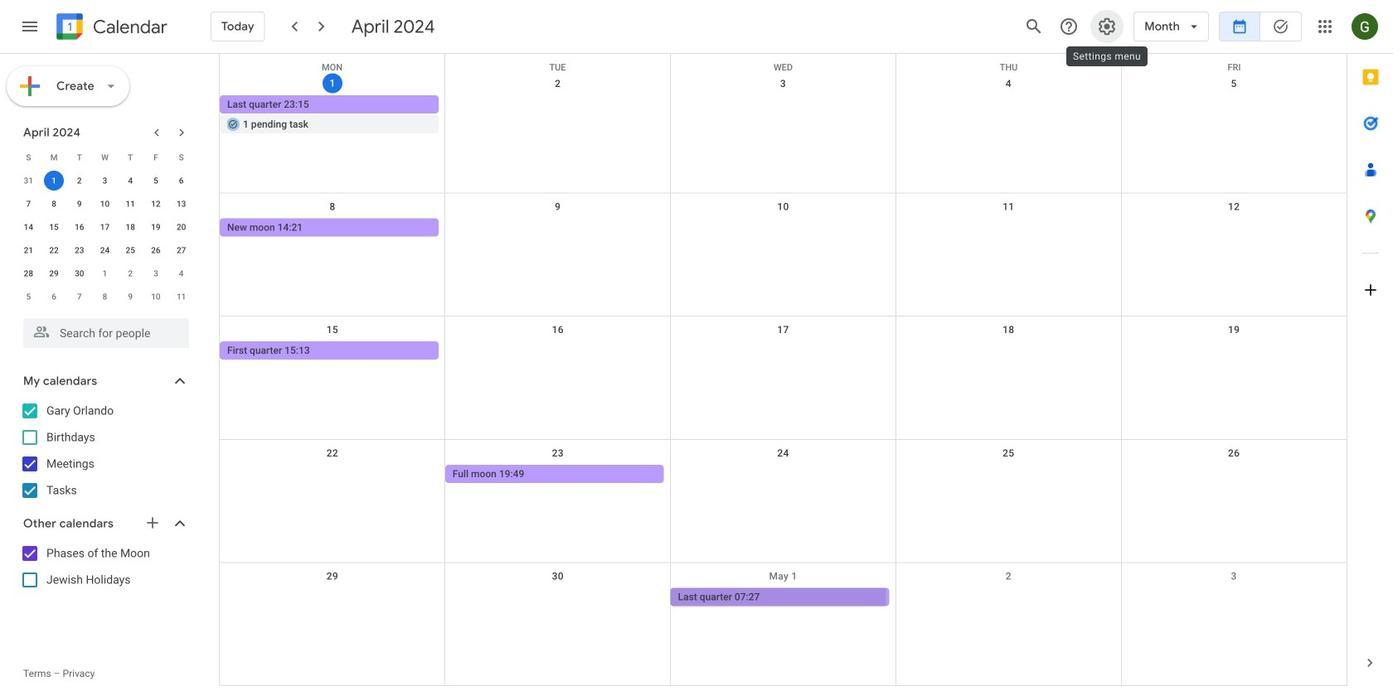 Task type: vqa. For each thing, say whether or not it's contained in the screenshot.
Add other calendars icon
yes



Task type: describe. For each thing, give the bounding box(es) containing it.
8 element
[[44, 194, 64, 214]]

Search for people text field
[[33, 318, 179, 348]]

cell inside april 2024 grid
[[41, 169, 67, 192]]

3 element
[[95, 171, 115, 191]]

9 element
[[69, 194, 89, 214]]

may 10 element
[[146, 287, 166, 307]]

25 element
[[120, 240, 140, 260]]

4 element
[[120, 171, 140, 191]]

10 element
[[95, 194, 115, 214]]

may 2 element
[[120, 264, 140, 284]]

15 element
[[44, 217, 64, 237]]

may 1 element
[[95, 264, 115, 284]]

may 5 element
[[19, 287, 38, 307]]

may 3 element
[[146, 264, 166, 284]]

12 element
[[146, 194, 166, 214]]

22 element
[[44, 240, 64, 260]]

may 11 element
[[171, 287, 191, 307]]

26 element
[[146, 240, 166, 260]]

30 element
[[69, 264, 89, 284]]

main drawer image
[[20, 17, 40, 36]]

21 element
[[19, 240, 38, 260]]

27 element
[[171, 240, 191, 260]]

13 element
[[171, 194, 191, 214]]

may 6 element
[[44, 287, 64, 307]]

7 element
[[19, 194, 38, 214]]



Task type: locate. For each thing, give the bounding box(es) containing it.
19 element
[[146, 217, 166, 237]]

16 element
[[69, 217, 89, 237]]

20 element
[[171, 217, 191, 237]]

grid
[[219, 54, 1347, 687]]

april 2024 grid
[[16, 146, 194, 308]]

18 element
[[120, 217, 140, 237]]

may 9 element
[[120, 287, 140, 307]]

11 element
[[120, 194, 140, 214]]

heading
[[90, 17, 167, 37]]

1, today element
[[44, 171, 64, 191]]

14 element
[[19, 217, 38, 237]]

row
[[220, 54, 1347, 73], [220, 70, 1347, 194], [16, 146, 194, 169], [16, 169, 194, 192], [16, 192, 194, 216], [220, 194, 1347, 317], [16, 216, 194, 239], [16, 239, 194, 262], [16, 262, 194, 285], [16, 285, 194, 308], [220, 317, 1347, 440], [220, 440, 1347, 563], [220, 563, 1347, 687]]

tab list
[[1348, 54, 1393, 640]]

may 4 element
[[171, 264, 191, 284]]

march 31 element
[[19, 171, 38, 191]]

other calendars list
[[3, 541, 206, 594]]

23 element
[[69, 240, 89, 260]]

row group
[[16, 169, 194, 308]]

may 8 element
[[95, 287, 115, 307]]

28 element
[[19, 264, 38, 284]]

my calendars list
[[3, 398, 206, 504]]

add other calendars image
[[144, 515, 161, 532]]

29 element
[[44, 264, 64, 284]]

2 element
[[69, 171, 89, 191]]

6 element
[[171, 171, 191, 191]]

calendar element
[[53, 10, 167, 46]]

settings menu image
[[1097, 17, 1117, 36]]

24 element
[[95, 240, 115, 260]]

cell
[[220, 95, 445, 135], [445, 95, 671, 135], [671, 95, 896, 135], [896, 95, 1121, 135], [1121, 95, 1347, 135], [41, 169, 67, 192], [445, 219, 671, 238], [671, 219, 896, 238], [896, 219, 1121, 238], [1121, 219, 1347, 238], [445, 342, 671, 362], [671, 342, 896, 362], [896, 342, 1121, 362], [1121, 342, 1347, 362], [220, 465, 445, 485], [671, 465, 896, 485], [896, 465, 1121, 485], [1121, 465, 1347, 485], [220, 588, 445, 608], [445, 588, 671, 608], [896, 588, 1121, 608], [1121, 588, 1347, 608]]

None search field
[[0, 312, 206, 348]]

5 element
[[146, 171, 166, 191]]

17 element
[[95, 217, 115, 237]]

may 7 element
[[69, 287, 89, 307]]

heading inside calendar element
[[90, 17, 167, 37]]



